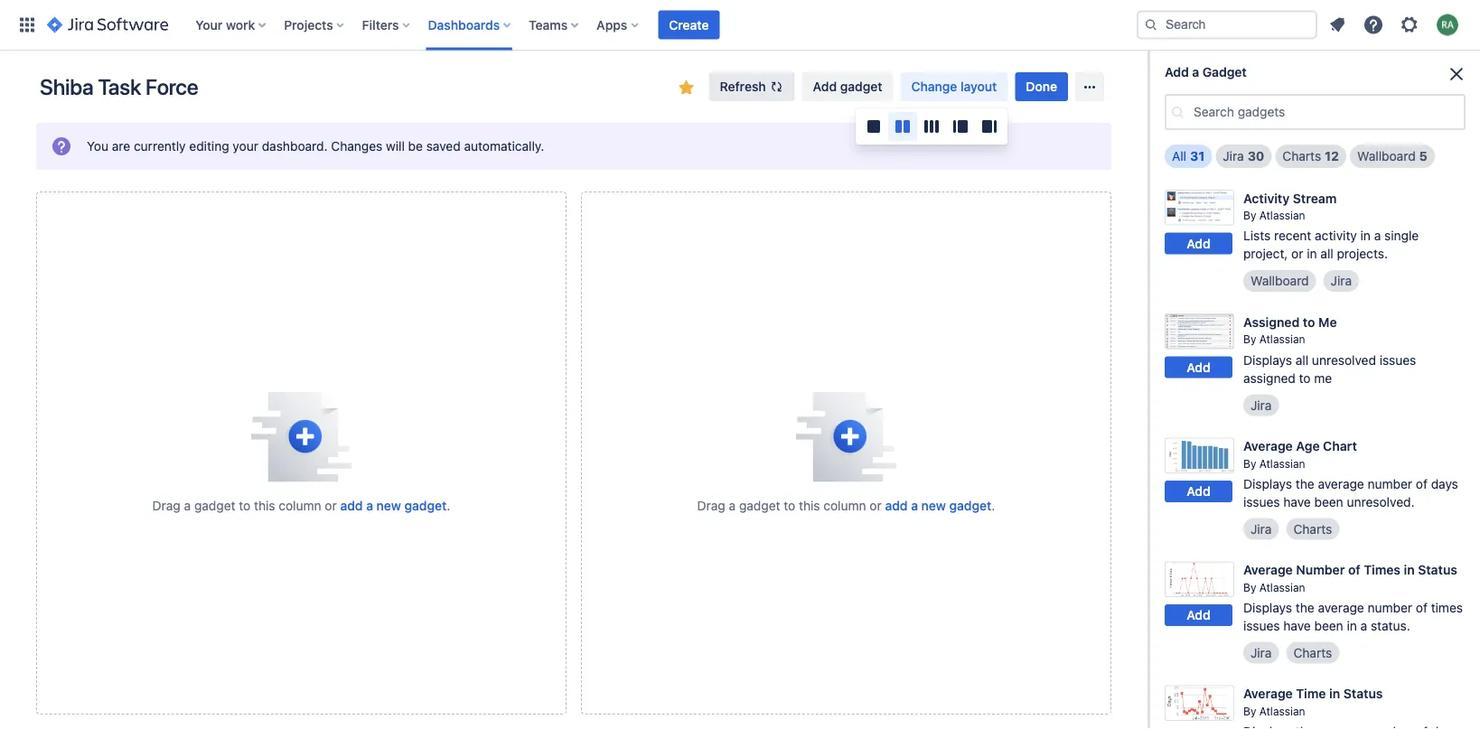 Task type: vqa. For each thing, say whether or not it's contained in the screenshot.


Task type: describe. For each thing, give the bounding box(es) containing it.
assigned
[[1244, 370, 1296, 385]]

drag for second add a new gadget button from right
[[152, 498, 181, 513]]

teams button
[[524, 10, 586, 39]]

or inside activity stream by atlassian lists recent activity in a single project, or in all projects.
[[1292, 246, 1304, 261]]

recent
[[1275, 228, 1312, 243]]

12
[[1326, 149, 1340, 164]]

unresolved
[[1313, 352, 1377, 367]]

done link
[[1016, 72, 1069, 101]]

will
[[386, 139, 405, 154]]

5
[[1420, 149, 1428, 164]]

change layout
[[912, 79, 998, 94]]

new for add gadget img related to 1st add a new gadget button from the right
[[922, 498, 946, 513]]

projects
[[284, 17, 333, 32]]

charts for number
[[1294, 646, 1333, 660]]

this for 1st add a new gadget button from the right
[[799, 498, 821, 513]]

unresolved.
[[1348, 494, 1415, 509]]

average number of times in status image
[[1165, 562, 1235, 598]]

Search gadgets field
[[1189, 96, 1465, 128]]

in left status.
[[1348, 618, 1358, 633]]

gadget inside button
[[841, 79, 883, 94]]

Search field
[[1137, 10, 1318, 39]]

gadget
[[1203, 65, 1247, 80]]

chart
[[1324, 439, 1358, 454]]

lists
[[1244, 228, 1271, 243]]

activity
[[1316, 228, 1358, 243]]

by inside average number of times in status by atlassian displays the average number of times issues have been in a status.
[[1244, 581, 1257, 594]]

0 vertical spatial charts
[[1283, 149, 1322, 164]]

wallboard for wallboard 5
[[1358, 149, 1416, 164]]

done
[[1026, 79, 1058, 94]]

your
[[233, 139, 259, 154]]

in inside average time in status by atlassian
[[1330, 687, 1341, 702]]

add for 1st add a new gadget button from the right
[[886, 498, 908, 513]]

refresh
[[720, 79, 766, 94]]

right sidebar image
[[979, 116, 1001, 137]]

primary element
[[11, 0, 1137, 50]]

add button for displays all unresolved issues assigned to me
[[1165, 357, 1233, 378]]

status.
[[1371, 618, 1411, 633]]

average time in status by atlassian
[[1244, 687, 1384, 718]]

star shiba task force image
[[676, 77, 698, 99]]

2 add a new gadget button from the left
[[886, 497, 992, 515]]

average age chart image
[[1165, 438, 1235, 474]]

activity stream by atlassian lists recent activity in a single project, or in all projects.
[[1244, 191, 1420, 261]]

project,
[[1244, 246, 1289, 261]]

three columns image
[[921, 116, 943, 137]]

jira for assigned to me
[[1251, 398, 1272, 412]]

changes
[[331, 139, 383, 154]]

this for second add a new gadget button from right
[[254, 498, 275, 513]]

activity stream image
[[1165, 190, 1235, 226]]

assigned
[[1244, 315, 1300, 330]]

notifications image
[[1327, 14, 1349, 36]]

31
[[1191, 149, 1205, 164]]

average number of times in status by atlassian displays the average number of times issues have been in a status.
[[1244, 563, 1464, 633]]

your
[[196, 17, 223, 32]]

add button for displays the average number of times issues have been in a status.
[[1165, 605, 1233, 626]]

editing
[[189, 139, 229, 154]]

are
[[112, 139, 130, 154]]

displays for displays the average number of days issues have been unresolved.
[[1244, 476, 1293, 491]]

in right times
[[1405, 563, 1415, 578]]

activity
[[1244, 191, 1290, 206]]

add a gadget
[[1165, 65, 1247, 80]]

time
[[1297, 687, 1327, 702]]

atlassian inside activity stream by atlassian lists recent activity in a single project, or in all projects.
[[1260, 209, 1306, 222]]

atlassian inside average number of times in status by atlassian displays the average number of times issues have been in a status.
[[1260, 581, 1306, 594]]

of inside average age chart by atlassian displays the average number of days issues have been unresolved.
[[1417, 476, 1428, 491]]

1 add a new gadget button from the left
[[340, 497, 447, 515]]

atlassian inside assigned to me by atlassian displays all unresolved issues assigned to me
[[1260, 333, 1306, 346]]

issues inside average number of times in status by atlassian displays the average number of times issues have been in a status.
[[1244, 618, 1281, 633]]

add gadget
[[813, 79, 883, 94]]

search image
[[1145, 18, 1159, 32]]

1 vertical spatial of
[[1349, 563, 1361, 578]]

add left the gadget
[[1165, 65, 1190, 80]]

create
[[669, 17, 709, 32]]

have inside average number of times in status by atlassian displays the average number of times issues have been in a status.
[[1284, 618, 1312, 633]]

days
[[1432, 476, 1459, 491]]

add for second add a new gadget button from right
[[340, 498, 363, 513]]

apps button
[[591, 10, 646, 39]]

atlassian inside average age chart by atlassian displays the average number of days issues have been unresolved.
[[1260, 457, 1306, 470]]

assigned to me image
[[1165, 314, 1235, 350]]

drag a gadget to this column or add a new gadget . for 1st add a new gadget button from the right
[[698, 498, 996, 513]]

by inside average age chart by atlassian displays the average number of days issues have been unresolved.
[[1244, 457, 1257, 470]]

be
[[408, 139, 423, 154]]

displays for displays all unresolved issues assigned to me
[[1244, 352, 1293, 367]]

close icon image
[[1447, 63, 1468, 85]]

. for 1st add a new gadget button from the right
[[992, 498, 996, 513]]

or for 1st add a new gadget button from the right
[[870, 498, 882, 513]]

your work button
[[190, 10, 273, 39]]

dashboards
[[428, 17, 500, 32]]

wallboard 5
[[1358, 149, 1428, 164]]

add for average number of times in status
[[1187, 608, 1211, 623]]

in down recent
[[1308, 246, 1318, 261]]

drag for 1st add a new gadget button from the right
[[698, 498, 726, 513]]

refresh image
[[770, 80, 784, 94]]

create button
[[658, 10, 720, 39]]

average inside average number of times in status by atlassian displays the average number of times issues have been in a status.
[[1319, 600, 1365, 615]]

your work
[[196, 17, 255, 32]]

left sidebar image
[[950, 116, 972, 137]]

shiba task force
[[40, 74, 198, 99]]

all
[[1173, 149, 1187, 164]]

single
[[1385, 228, 1420, 243]]

teams
[[529, 17, 568, 32]]



Task type: locate. For each thing, give the bounding box(es) containing it.
1 horizontal spatial drag
[[698, 498, 726, 513]]

jira 30
[[1223, 149, 1265, 164]]

status
[[1419, 563, 1458, 578], [1344, 687, 1384, 702]]

add button down average number of times in status image
[[1165, 605, 1233, 626]]

0 horizontal spatial all
[[1296, 352, 1309, 367]]

1 by from the top
[[1244, 209, 1257, 222]]

have inside average age chart by atlassian displays the average number of days issues have been unresolved.
[[1284, 494, 1312, 509]]

wallboard for wallboard
[[1251, 274, 1310, 289]]

number up status.
[[1368, 600, 1413, 615]]

1 vertical spatial all
[[1296, 352, 1309, 367]]

wallboard down project,
[[1251, 274, 1310, 289]]

drag
[[152, 498, 181, 513], [698, 498, 726, 513]]

1 horizontal spatial add a new gadget button
[[886, 497, 992, 515]]

add button down assigned to me 'image'
[[1165, 357, 1233, 378]]

displays inside average number of times in status by atlassian displays the average number of times issues have been in a status.
[[1244, 600, 1293, 615]]

3 add button from the top
[[1165, 481, 1233, 502]]

add gadget button
[[803, 72, 894, 101]]

displays inside average age chart by atlassian displays the average number of days issues have been unresolved.
[[1244, 476, 1293, 491]]

all
[[1321, 246, 1334, 261], [1296, 352, 1309, 367]]

gadget
[[841, 79, 883, 94], [194, 498, 236, 513], [405, 498, 447, 513], [740, 498, 781, 513], [950, 498, 992, 513]]

filters button
[[357, 10, 417, 39]]

all down activity
[[1321, 246, 1334, 261]]

saved
[[427, 139, 461, 154]]

1 new from the left
[[377, 498, 401, 513]]

a inside activity stream by atlassian lists recent activity in a single project, or in all projects.
[[1375, 228, 1382, 243]]

4 by from the top
[[1244, 581, 1257, 594]]

issues
[[1380, 352, 1417, 367], [1244, 494, 1281, 509], [1244, 618, 1281, 633]]

been left the unresolved.
[[1315, 494, 1344, 509]]

2 horizontal spatial or
[[1292, 246, 1304, 261]]

2 this from the left
[[799, 498, 821, 513]]

2 average from the top
[[1319, 600, 1365, 615]]

force
[[146, 74, 198, 99]]

5 by from the top
[[1244, 705, 1257, 718]]

.
[[447, 498, 451, 513], [992, 498, 996, 513]]

banner
[[0, 0, 1481, 51]]

add button for displays the average number of days issues have been unresolved.
[[1165, 481, 1233, 502]]

new
[[377, 498, 401, 513], [922, 498, 946, 513]]

projects.
[[1338, 246, 1389, 261]]

0 vertical spatial wallboard
[[1358, 149, 1416, 164]]

been
[[1315, 494, 1344, 509], [1315, 618, 1344, 633]]

3 average from the top
[[1244, 687, 1294, 702]]

the
[[1296, 476, 1315, 491], [1296, 600, 1315, 615]]

wallboard left 5
[[1358, 149, 1416, 164]]

2 vertical spatial issues
[[1244, 618, 1281, 633]]

banner containing your work
[[0, 0, 1481, 51]]

average left time
[[1244, 687, 1294, 702]]

1 horizontal spatial add
[[886, 498, 908, 513]]

0 vertical spatial displays
[[1244, 352, 1293, 367]]

all 31
[[1173, 149, 1205, 164]]

dashboards button
[[423, 10, 518, 39]]

2 vertical spatial average
[[1244, 687, 1294, 702]]

3 by from the top
[[1244, 457, 1257, 470]]

two columns image
[[892, 116, 914, 137]]

2 new from the left
[[922, 498, 946, 513]]

in
[[1361, 228, 1371, 243], [1308, 246, 1318, 261], [1405, 563, 1415, 578], [1348, 618, 1358, 633], [1330, 687, 1341, 702]]

0 vertical spatial of
[[1417, 476, 1428, 491]]

2 atlassian from the top
[[1260, 333, 1306, 346]]

by up lists
[[1244, 209, 1257, 222]]

issues inside average age chart by atlassian displays the average number of days issues have been unresolved.
[[1244, 494, 1281, 509]]

average
[[1319, 476, 1365, 491], [1319, 600, 1365, 615]]

charts
[[1283, 149, 1322, 164], [1294, 522, 1333, 536], [1294, 646, 1333, 660]]

add gadget img image for second add a new gadget button from right
[[251, 392, 352, 482]]

2 vertical spatial charts
[[1294, 646, 1333, 660]]

0 horizontal spatial add gadget img image
[[251, 392, 352, 482]]

the inside average number of times in status by atlassian displays the average number of times issues have been in a status.
[[1296, 600, 1315, 615]]

1 vertical spatial average
[[1319, 600, 1365, 615]]

projects button
[[279, 10, 351, 39]]

average age chart by atlassian displays the average number of days issues have been unresolved.
[[1244, 439, 1459, 509]]

1 drag a gadget to this column or add a new gadget . from the left
[[152, 498, 451, 513]]

average inside average time in status by atlassian
[[1244, 687, 1294, 702]]

a
[[1193, 65, 1200, 80], [1375, 228, 1382, 243], [184, 498, 191, 513], [366, 498, 373, 513], [729, 498, 736, 513], [912, 498, 919, 513], [1361, 618, 1368, 633]]

assigned to me by atlassian displays all unresolved issues assigned to me
[[1244, 315, 1417, 385]]

times
[[1432, 600, 1464, 615]]

appswitcher icon image
[[16, 14, 38, 36]]

jira for average number of times in status
[[1251, 646, 1272, 660]]

1 the from the top
[[1296, 476, 1315, 491]]

2 displays from the top
[[1244, 476, 1293, 491]]

by inside average time in status by atlassian
[[1244, 705, 1257, 718]]

1 horizontal spatial drag a gadget to this column or add a new gadget .
[[698, 498, 996, 513]]

atlassian inside average time in status by atlassian
[[1260, 705, 1306, 718]]

0 horizontal spatial .
[[447, 498, 451, 513]]

0 horizontal spatial add a new gadget button
[[340, 497, 447, 515]]

change layout button
[[901, 72, 1008, 101]]

by right average number of times in status image
[[1244, 581, 1257, 594]]

all up assigned
[[1296, 352, 1309, 367]]

2 been from the top
[[1315, 618, 1344, 633]]

a inside average number of times in status by atlassian displays the average number of times issues have been in a status.
[[1361, 618, 1368, 633]]

you are currently editing your dashboard. changes will be saved automatically.
[[87, 139, 545, 154]]

number inside average number of times in status by atlassian displays the average number of times issues have been in a status.
[[1368, 600, 1413, 615]]

add
[[340, 498, 363, 513], [886, 498, 908, 513]]

the down number
[[1296, 600, 1315, 615]]

1 add gadget img image from the left
[[251, 392, 352, 482]]

atlassian down age
[[1260, 457, 1306, 470]]

1 vertical spatial average
[[1244, 563, 1294, 578]]

4 add button from the top
[[1165, 605, 1233, 626]]

0 vertical spatial number
[[1368, 476, 1413, 491]]

add for average age chart
[[1187, 484, 1211, 499]]

charts up time
[[1294, 646, 1333, 660]]

by inside activity stream by atlassian lists recent activity in a single project, or in all projects.
[[1244, 209, 1257, 222]]

1 . from the left
[[447, 498, 451, 513]]

charts up number
[[1294, 522, 1333, 536]]

automatically.
[[464, 139, 545, 154]]

add down the 'activity stream' image
[[1187, 236, 1211, 251]]

add button down the 'activity stream' image
[[1165, 233, 1233, 254]]

work
[[226, 17, 255, 32]]

1 this from the left
[[254, 498, 275, 513]]

2 the from the top
[[1296, 600, 1315, 615]]

1 horizontal spatial column
[[824, 498, 867, 513]]

me
[[1315, 370, 1333, 385]]

1 average from the top
[[1244, 439, 1294, 454]]

1 horizontal spatial new
[[922, 498, 946, 513]]

1 average from the top
[[1319, 476, 1365, 491]]

0 horizontal spatial or
[[325, 498, 337, 513]]

atlassian down the assigned
[[1260, 333, 1306, 346]]

help image
[[1363, 14, 1385, 36]]

or
[[1292, 246, 1304, 261], [325, 498, 337, 513], [870, 498, 882, 513]]

displays inside assigned to me by atlassian displays all unresolved issues assigned to me
[[1244, 352, 1293, 367]]

jira for average age chart
[[1251, 522, 1272, 536]]

add down average number of times in status image
[[1187, 608, 1211, 623]]

4 atlassian from the top
[[1260, 581, 1306, 594]]

1 horizontal spatial wallboard
[[1358, 149, 1416, 164]]

2 by from the top
[[1244, 333, 1257, 346]]

1 horizontal spatial this
[[799, 498, 821, 513]]

1 horizontal spatial status
[[1419, 563, 1458, 578]]

the down age
[[1296, 476, 1315, 491]]

1 atlassian from the top
[[1260, 209, 1306, 222]]

charts for age
[[1294, 522, 1333, 536]]

been inside average age chart by atlassian displays the average number of days issues have been unresolved.
[[1315, 494, 1344, 509]]

status up times
[[1419, 563, 1458, 578]]

jira software image
[[47, 14, 168, 36], [47, 14, 168, 36]]

add for activity stream
[[1187, 236, 1211, 251]]

add gadget img image for 1st add a new gadget button from the right
[[796, 392, 897, 482]]

you
[[87, 139, 108, 154]]

wallboard
[[1358, 149, 1416, 164], [1251, 274, 1310, 289]]

average time in status image
[[1165, 686, 1235, 721]]

column for 1st add a new gadget button from the right
[[824, 498, 867, 513]]

1 add button from the top
[[1165, 233, 1233, 254]]

add inside button
[[813, 79, 837, 94]]

0 horizontal spatial drag a gadget to this column or add a new gadget .
[[152, 498, 451, 513]]

average down chart
[[1319, 476, 1365, 491]]

1 vertical spatial charts
[[1294, 522, 1333, 536]]

2 average from the top
[[1244, 563, 1294, 578]]

add a new gadget button
[[340, 497, 447, 515], [886, 497, 992, 515]]

average down number
[[1319, 600, 1365, 615]]

one column image
[[863, 116, 885, 137]]

have
[[1284, 494, 1312, 509], [1284, 618, 1312, 633]]

your profile and settings image
[[1437, 14, 1459, 36]]

number
[[1297, 563, 1346, 578]]

1 column from the left
[[279, 498, 322, 513]]

average for average number of times in status
[[1244, 563, 1294, 578]]

number up the unresolved.
[[1368, 476, 1413, 491]]

shiba
[[40, 74, 94, 99]]

status inside average time in status by atlassian
[[1344, 687, 1384, 702]]

issues inside assigned to me by atlassian displays all unresolved issues assigned to me
[[1380, 352, 1417, 367]]

drag a gadget to this column or add a new gadget .
[[152, 498, 451, 513], [698, 498, 996, 513]]

0 vertical spatial average
[[1244, 439, 1294, 454]]

the inside average age chart by atlassian displays the average number of days issues have been unresolved.
[[1296, 476, 1315, 491]]

been inside average number of times in status by atlassian displays the average number of times issues have been in a status.
[[1315, 618, 1344, 633]]

apps
[[597, 17, 628, 32]]

0 horizontal spatial wallboard
[[1251, 274, 1310, 289]]

add button down average age chart image
[[1165, 481, 1233, 502]]

0 vertical spatial issues
[[1380, 352, 1417, 367]]

status right time
[[1344, 687, 1384, 702]]

by right average time in status image
[[1244, 705, 1257, 718]]

1 horizontal spatial add gadget img image
[[796, 392, 897, 482]]

of
[[1417, 476, 1428, 491], [1349, 563, 1361, 578], [1417, 600, 1428, 615]]

2 vertical spatial of
[[1417, 600, 1428, 615]]

add down assigned to me 'image'
[[1187, 360, 1211, 375]]

filters
[[362, 17, 399, 32]]

by
[[1244, 209, 1257, 222], [1244, 333, 1257, 346], [1244, 457, 1257, 470], [1244, 581, 1257, 594], [1244, 705, 1257, 718]]

1 drag from the left
[[152, 498, 181, 513]]

to
[[1304, 315, 1316, 330], [1300, 370, 1311, 385], [239, 498, 251, 513], [784, 498, 796, 513]]

average left number
[[1244, 563, 1294, 578]]

average left age
[[1244, 439, 1294, 454]]

2 . from the left
[[992, 498, 996, 513]]

1 vertical spatial status
[[1344, 687, 1384, 702]]

0 vertical spatial have
[[1284, 494, 1312, 509]]

2 drag a gadget to this column or add a new gadget . from the left
[[698, 498, 996, 513]]

atlassian down time
[[1260, 705, 1306, 718]]

1 horizontal spatial all
[[1321, 246, 1334, 261]]

number
[[1368, 476, 1413, 491], [1368, 600, 1413, 615]]

add for assigned to me
[[1187, 360, 1211, 375]]

in up the projects.
[[1361, 228, 1371, 243]]

average inside average number of times in status by atlassian displays the average number of times issues have been in a status.
[[1244, 563, 1294, 578]]

times
[[1364, 563, 1401, 578]]

charts left 12
[[1283, 149, 1322, 164]]

me
[[1319, 315, 1338, 330]]

atlassian up recent
[[1260, 209, 1306, 222]]

2 add button from the top
[[1165, 357, 1233, 378]]

1 vertical spatial the
[[1296, 600, 1315, 615]]

all inside activity stream by atlassian lists recent activity in a single project, or in all projects.
[[1321, 246, 1334, 261]]

have down number
[[1284, 618, 1312, 633]]

age
[[1297, 439, 1320, 454]]

by right average age chart image
[[1244, 457, 1257, 470]]

1 been from the top
[[1315, 494, 1344, 509]]

status inside average number of times in status by atlassian displays the average number of times issues have been in a status.
[[1419, 563, 1458, 578]]

number inside average age chart by atlassian displays the average number of days issues have been unresolved.
[[1368, 476, 1413, 491]]

add right refresh icon
[[813, 79, 837, 94]]

1 have from the top
[[1284, 494, 1312, 509]]

1 horizontal spatial .
[[992, 498, 996, 513]]

add button
[[1165, 233, 1233, 254], [1165, 357, 1233, 378], [1165, 481, 1233, 502], [1165, 605, 1233, 626]]

0 horizontal spatial add
[[340, 498, 363, 513]]

2 drag from the left
[[698, 498, 726, 513]]

2 column from the left
[[824, 498, 867, 513]]

task
[[98, 74, 141, 99]]

new for add gadget img related to second add a new gadget button from right
[[377, 498, 401, 513]]

1 vertical spatial issues
[[1244, 494, 1281, 509]]

30
[[1248, 149, 1265, 164]]

0 horizontal spatial column
[[279, 498, 322, 513]]

2 add gadget img image from the left
[[796, 392, 897, 482]]

add gadget img image
[[251, 392, 352, 482], [796, 392, 897, 482]]

have down age
[[1284, 494, 1312, 509]]

change
[[912, 79, 958, 94]]

3 atlassian from the top
[[1260, 457, 1306, 470]]

1 vertical spatial wallboard
[[1251, 274, 1310, 289]]

atlassian down number
[[1260, 581, 1306, 594]]

0 vertical spatial been
[[1315, 494, 1344, 509]]

displays
[[1244, 352, 1293, 367], [1244, 476, 1293, 491], [1244, 600, 1293, 615]]

0 vertical spatial status
[[1419, 563, 1458, 578]]

0 horizontal spatial this
[[254, 498, 275, 513]]

. for second add a new gadget button from right
[[447, 498, 451, 513]]

5 atlassian from the top
[[1260, 705, 1306, 718]]

1 horizontal spatial or
[[870, 498, 882, 513]]

average inside average age chart by atlassian displays the average number of days issues have been unresolved.
[[1244, 439, 1294, 454]]

add
[[1165, 65, 1190, 80], [813, 79, 837, 94], [1187, 236, 1211, 251], [1187, 360, 1211, 375], [1187, 484, 1211, 499], [1187, 608, 1211, 623]]

more dashboard actions image
[[1079, 76, 1101, 98]]

0 horizontal spatial new
[[377, 498, 401, 513]]

settings image
[[1400, 14, 1421, 36]]

0 horizontal spatial status
[[1344, 687, 1384, 702]]

column for second add a new gadget button from right
[[279, 498, 322, 513]]

charts 12
[[1283, 149, 1340, 164]]

layout
[[961, 79, 998, 94]]

1 vertical spatial been
[[1315, 618, 1344, 633]]

average for average age chart
[[1244, 439, 1294, 454]]

been down number
[[1315, 618, 1344, 633]]

add down average age chart image
[[1187, 484, 1211, 499]]

1 number from the top
[[1368, 476, 1413, 491]]

this
[[254, 498, 275, 513], [799, 498, 821, 513]]

0 horizontal spatial drag
[[152, 498, 181, 513]]

1 vertical spatial displays
[[1244, 476, 1293, 491]]

in right time
[[1330, 687, 1341, 702]]

1 add from the left
[[340, 498, 363, 513]]

2 add from the left
[[886, 498, 908, 513]]

2 vertical spatial displays
[[1244, 600, 1293, 615]]

0 vertical spatial all
[[1321, 246, 1334, 261]]

all inside assigned to me by atlassian displays all unresolved issues assigned to me
[[1296, 352, 1309, 367]]

by inside assigned to me by atlassian displays all unresolved issues assigned to me
[[1244, 333, 1257, 346]]

1 vertical spatial have
[[1284, 618, 1312, 633]]

drag a gadget to this column or add a new gadget . for second add a new gadget button from right
[[152, 498, 451, 513]]

2 number from the top
[[1368, 600, 1413, 615]]

1 displays from the top
[[1244, 352, 1293, 367]]

0 vertical spatial the
[[1296, 476, 1315, 491]]

2 have from the top
[[1284, 618, 1312, 633]]

currently
[[134, 139, 186, 154]]

by down the assigned
[[1244, 333, 1257, 346]]

refresh button
[[709, 72, 795, 101]]

3 displays from the top
[[1244, 600, 1293, 615]]

average inside average age chart by atlassian displays the average number of days issues have been unresolved.
[[1319, 476, 1365, 491]]

stream
[[1294, 191, 1337, 206]]

add button for lists recent activity in a single project, or in all projects.
[[1165, 233, 1233, 254]]

0 vertical spatial average
[[1319, 476, 1365, 491]]

1 vertical spatial number
[[1368, 600, 1413, 615]]

dashboard.
[[262, 139, 328, 154]]

or for second add a new gadget button from right
[[325, 498, 337, 513]]



